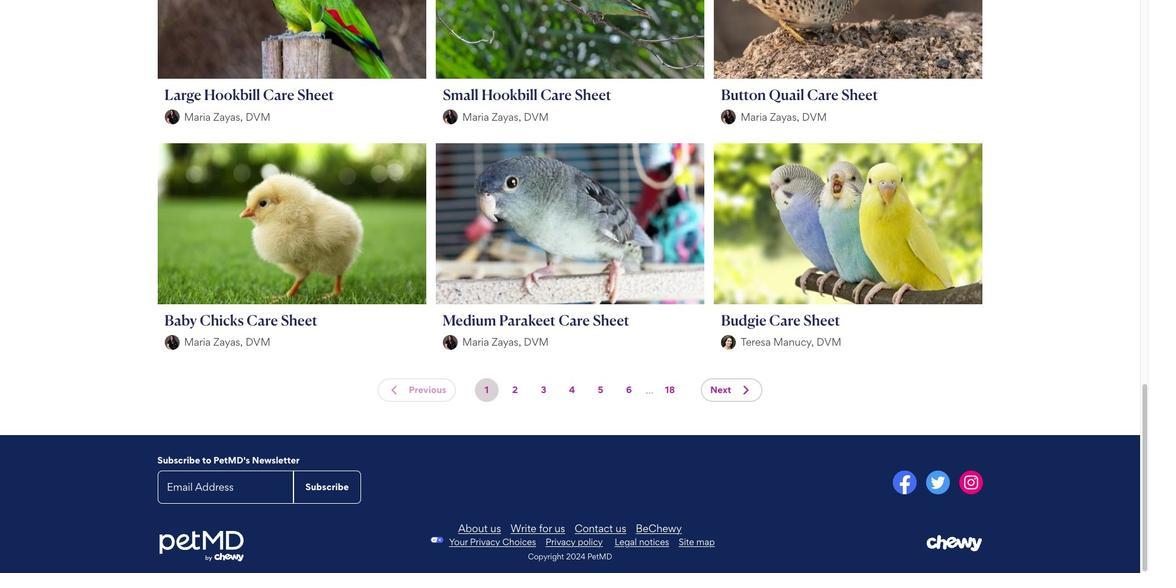 Task type: describe. For each thing, give the bounding box(es) containing it.
about
[[458, 523, 488, 535]]

legal element
[[615, 537, 715, 548]]

privacy policy link
[[546, 537, 603, 548]]

5
[[598, 385, 603, 396]]

dvm for large
[[246, 111, 270, 123]]

care for baby chicks care sheet
[[247, 312, 278, 330]]

petmd's
[[213, 455, 250, 467]]

notices
[[639, 537, 669, 548]]

sheet for button quail care sheet
[[841, 86, 878, 104]]

4 link
[[560, 379, 584, 402]]

legal notices
[[615, 537, 669, 548]]

budgie
[[721, 312, 766, 330]]

medium
[[443, 312, 496, 330]]

legal
[[615, 537, 637, 548]]

subscribe to petmd's newsletter
[[157, 455, 300, 467]]

maria for large
[[184, 111, 211, 123]]

large hookbill care sheet
[[165, 86, 334, 104]]

privacy element
[[425, 537, 603, 548]]

3
[[541, 385, 546, 396]]

6
[[626, 385, 632, 396]]

copyright
[[528, 553, 564, 562]]

small hookbill care sheet
[[443, 86, 611, 104]]

maria zayas, dvm for baby
[[184, 336, 270, 349]]

policy
[[578, 537, 603, 548]]

facebook image
[[893, 471, 916, 495]]

zayas, for button
[[770, 111, 800, 123]]

privacy policy
[[546, 537, 603, 548]]

contact
[[575, 523, 613, 535]]

5 link
[[589, 379, 612, 402]]

by image for baby chicks care sheet
[[165, 335, 179, 350]]

teresa
[[741, 336, 771, 349]]

about petmd element
[[297, 523, 844, 535]]

dvm for budgie
[[817, 336, 841, 349]]

manucy,
[[774, 336, 814, 349]]

choices
[[502, 537, 536, 548]]

maria zayas, dvm for large
[[184, 111, 270, 123]]

by image for small hookbill care sheet
[[443, 110, 458, 125]]

2 us from the left
[[555, 523, 565, 535]]

maria for baby
[[184, 336, 211, 349]]

us for about us
[[490, 523, 501, 535]]

care for medium parakeet care sheet
[[559, 312, 590, 330]]

maria zayas, dvm for small
[[462, 111, 549, 123]]

care for small hookbill care sheet
[[541, 86, 572, 104]]

us for contact us
[[616, 523, 626, 535]]

…
[[646, 384, 653, 397]]

bechewy
[[636, 523, 682, 535]]

chicks
[[200, 312, 244, 330]]

2 link
[[503, 379, 527, 402]]

4
[[569, 385, 575, 396]]

zayas, for large
[[213, 111, 243, 123]]

newsletter
[[252, 455, 300, 467]]

zayas, for small
[[492, 111, 521, 123]]

next link
[[701, 379, 762, 402]]

chewy logo image
[[926, 536, 983, 553]]

dvm for button
[[802, 111, 827, 123]]

6 link
[[617, 379, 641, 402]]



Task type: locate. For each thing, give the bounding box(es) containing it.
baby chicks care sheet
[[165, 312, 318, 330]]

my privacy choices image
[[425, 538, 449, 544]]

small
[[443, 86, 479, 104]]

your privacy choices link
[[449, 537, 536, 548]]

maria zayas, dvm
[[184, 111, 270, 123], [462, 111, 549, 123], [741, 111, 827, 123], [184, 336, 270, 349], [462, 336, 549, 349]]

1 horizontal spatial subscribe
[[306, 482, 349, 493]]

button
[[721, 86, 766, 104]]

maria zayas, dvm down quail
[[741, 111, 827, 123]]

maria down baby
[[184, 336, 211, 349]]

2 privacy from the left
[[546, 537, 576, 548]]

dvm
[[246, 111, 270, 123], [524, 111, 549, 123], [802, 111, 827, 123], [246, 336, 270, 349], [524, 336, 549, 349], [817, 336, 841, 349]]

maria down button on the top right
[[741, 111, 767, 123]]

care for large hookbill care sheet
[[263, 86, 294, 104]]

next
[[710, 385, 731, 396]]

zayas,
[[213, 111, 243, 123], [492, 111, 521, 123], [770, 111, 800, 123], [213, 336, 243, 349], [492, 336, 521, 349]]

maria zayas, dvm for medium
[[462, 336, 549, 349]]

contact us link
[[575, 523, 626, 535]]

maria zayas, dvm for button
[[741, 111, 827, 123]]

copyright 2024 petmd
[[528, 553, 612, 562]]

dvm for baby
[[246, 336, 270, 349]]

subscribe button
[[294, 471, 361, 504]]

zayas, down chicks
[[213, 336, 243, 349]]

maria zayas, dvm down chicks
[[184, 336, 270, 349]]

2
[[512, 385, 518, 396]]

maria zayas, dvm down 'small hookbill care sheet'
[[462, 111, 549, 123]]

by image down large
[[165, 110, 179, 125]]

contact us
[[575, 523, 626, 535]]

social element
[[575, 471, 983, 497]]

budgie care sheet
[[721, 312, 840, 330]]

us right the for
[[555, 523, 565, 535]]

us up your privacy choices
[[490, 523, 501, 535]]

None email field
[[157, 471, 294, 504]]

petmd home image
[[157, 531, 245, 564]]

maria for medium
[[462, 336, 489, 349]]

sheet for small hookbill care sheet
[[575, 86, 611, 104]]

0 horizontal spatial privacy
[[470, 537, 500, 548]]

3 link
[[532, 379, 556, 402]]

subscribe
[[157, 455, 200, 467], [306, 482, 349, 493]]

large
[[165, 86, 201, 104]]

legal notices link
[[615, 537, 669, 548]]

care
[[263, 86, 294, 104], [541, 86, 572, 104], [807, 86, 838, 104], [247, 312, 278, 330], [559, 312, 590, 330], [769, 312, 801, 330]]

hookbill right large
[[204, 86, 260, 104]]

button quail care sheet
[[721, 86, 878, 104]]

zayas, down quail
[[770, 111, 800, 123]]

1 horizontal spatial by image
[[443, 110, 458, 125]]

your
[[449, 537, 468, 548]]

dvm down 'small hookbill care sheet'
[[524, 111, 549, 123]]

3 us from the left
[[616, 523, 626, 535]]

baby
[[165, 312, 197, 330]]

maria down small
[[462, 111, 489, 123]]

twitter image
[[926, 471, 950, 495]]

dvm right manucy,
[[817, 336, 841, 349]]

by image
[[165, 110, 179, 125], [721, 110, 736, 125], [443, 335, 458, 350], [721, 335, 736, 350]]

to
[[202, 455, 211, 467]]

by image down baby
[[165, 335, 179, 350]]

maria
[[184, 111, 211, 123], [462, 111, 489, 123], [741, 111, 767, 123], [184, 336, 211, 349], [462, 336, 489, 349]]

subscribe for subscribe
[[306, 482, 349, 493]]

maria down large
[[184, 111, 211, 123]]

zayas, down 'small hookbill care sheet'
[[492, 111, 521, 123]]

dvm down "baby chicks care sheet"
[[246, 336, 270, 349]]

2 horizontal spatial us
[[616, 523, 626, 535]]

hookbill for large
[[204, 86, 260, 104]]

maria for button
[[741, 111, 767, 123]]

1 horizontal spatial us
[[555, 523, 565, 535]]

your privacy choices
[[449, 537, 536, 548]]

sheet for medium parakeet care sheet
[[593, 312, 629, 330]]

quail
[[769, 86, 804, 104]]

dvm for small
[[524, 111, 549, 123]]

0 horizontal spatial hookbill
[[204, 86, 260, 104]]

1 privacy from the left
[[470, 537, 500, 548]]

privacy down about petmd element
[[546, 537, 576, 548]]

hookbill
[[204, 86, 260, 104], [482, 86, 538, 104]]

by image for large hookbill care sheet
[[165, 110, 179, 125]]

by image down budgie
[[721, 335, 736, 350]]

0 horizontal spatial subscribe
[[157, 455, 200, 467]]

by image
[[443, 110, 458, 125], [165, 335, 179, 350]]

subscribe inside button
[[306, 482, 349, 493]]

for
[[539, 523, 552, 535]]

zayas, for medium
[[492, 336, 521, 349]]

petmd
[[587, 553, 612, 562]]

by image for button quail care sheet
[[721, 110, 736, 125]]

1 us from the left
[[490, 523, 501, 535]]

site
[[679, 537, 694, 548]]

parakeet
[[499, 312, 556, 330]]

dvm down large hookbill care sheet
[[246, 111, 270, 123]]

18
[[665, 385, 675, 396]]

2 hookbill from the left
[[482, 86, 538, 104]]

by image down small
[[443, 110, 458, 125]]

privacy down about us link
[[470, 537, 500, 548]]

zayas, down large hookbill care sheet
[[213, 111, 243, 123]]

maria down medium
[[462, 336, 489, 349]]

care for button quail care sheet
[[807, 86, 838, 104]]

dvm down button quail care sheet
[[802, 111, 827, 123]]

1 vertical spatial by image
[[165, 335, 179, 350]]

teresa manucy, dvm
[[741, 336, 841, 349]]

about us link
[[458, 523, 501, 535]]

hookbill for small
[[482, 86, 538, 104]]

2024
[[566, 553, 585, 562]]

site map
[[679, 537, 715, 548]]

18 link
[[658, 379, 682, 402]]

1 horizontal spatial privacy
[[546, 537, 576, 548]]

privacy
[[470, 537, 500, 548], [546, 537, 576, 548]]

hookbill right small
[[482, 86, 538, 104]]

us
[[490, 523, 501, 535], [555, 523, 565, 535], [616, 523, 626, 535]]

site map link
[[679, 537, 715, 548]]

write for us
[[511, 523, 565, 535]]

sheet
[[297, 86, 334, 104], [575, 86, 611, 104], [841, 86, 878, 104], [281, 312, 318, 330], [593, 312, 629, 330], [804, 312, 840, 330]]

maria zayas, dvm down parakeet
[[462, 336, 549, 349]]

0 horizontal spatial by image
[[165, 335, 179, 350]]

sheet for baby chicks care sheet
[[281, 312, 318, 330]]

us up legal
[[616, 523, 626, 535]]

0 vertical spatial subscribe
[[157, 455, 200, 467]]

bechewy link
[[636, 523, 682, 535]]

about us
[[458, 523, 501, 535]]

1 hookbill from the left
[[204, 86, 260, 104]]

zayas, down parakeet
[[492, 336, 521, 349]]

by image down button on the top right
[[721, 110, 736, 125]]

0 horizontal spatial us
[[490, 523, 501, 535]]

sheet for large hookbill care sheet
[[297, 86, 334, 104]]

write for us link
[[511, 523, 565, 535]]

1 vertical spatial subscribe
[[306, 482, 349, 493]]

map
[[696, 537, 715, 548]]

maria for small
[[462, 111, 489, 123]]

write
[[511, 523, 537, 535]]

dvm down the medium parakeet care sheet
[[524, 336, 549, 349]]

by image for budgie care sheet
[[721, 335, 736, 350]]

instagram image
[[959, 471, 983, 495]]

1 horizontal spatial hookbill
[[482, 86, 538, 104]]

zayas, for baby
[[213, 336, 243, 349]]

dvm for medium
[[524, 336, 549, 349]]

by image for medium parakeet care sheet
[[443, 335, 458, 350]]

maria zayas, dvm down large hookbill care sheet
[[184, 111, 270, 123]]

0 vertical spatial by image
[[443, 110, 458, 125]]

medium parakeet care sheet
[[443, 312, 629, 330]]

subscribe for subscribe to petmd's newsletter
[[157, 455, 200, 467]]

by image down medium
[[443, 335, 458, 350]]



Task type: vqa. For each thing, say whether or not it's contained in the screenshot.
Tools
no



